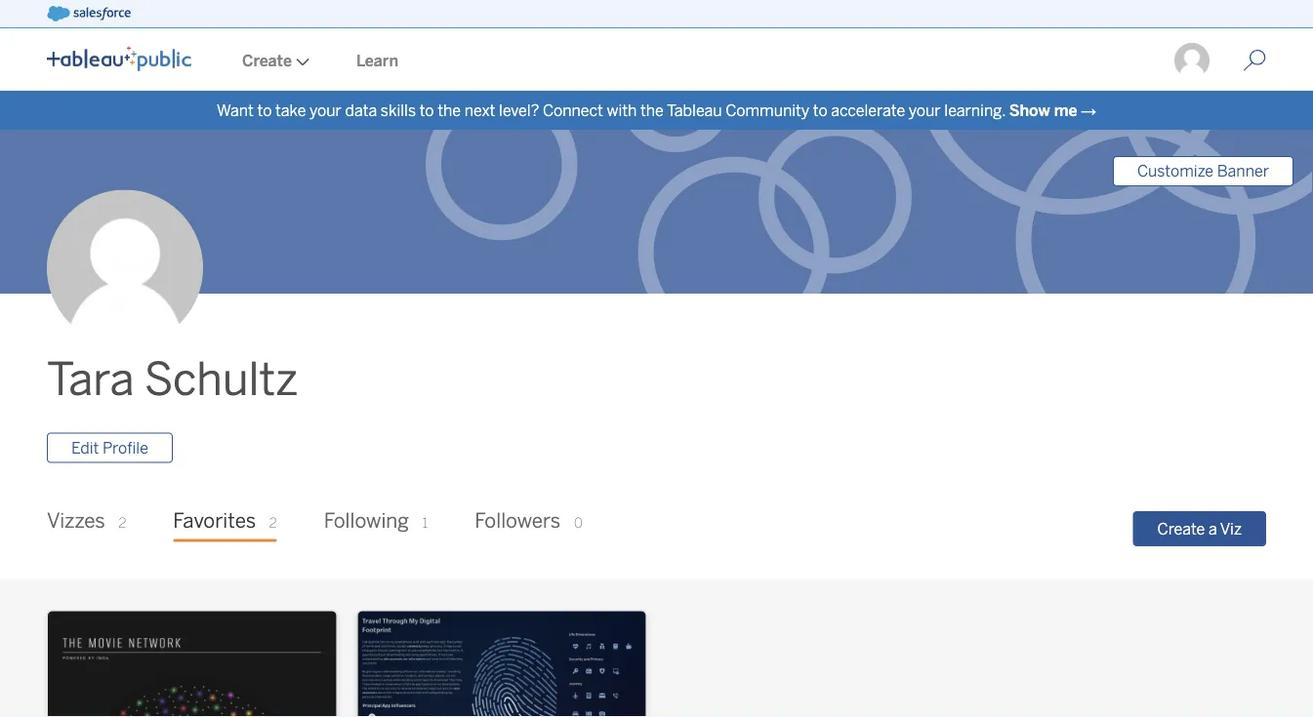 Task type: describe. For each thing, give the bounding box(es) containing it.
learn link
[[333, 30, 422, 91]]

community
[[726, 101, 810, 120]]

data
[[345, 101, 377, 120]]

followers
[[475, 509, 561, 533]]

create a viz button
[[1133, 512, 1267, 547]]

banner
[[1217, 162, 1269, 181]]

tara.schultz image
[[1173, 41, 1212, 80]]

accelerate
[[831, 101, 905, 120]]

2 for vizzes
[[119, 515, 126, 531]]

level?
[[499, 101, 539, 120]]

→
[[1081, 101, 1097, 120]]

create a viz
[[1158, 520, 1242, 538]]

schultz
[[144, 353, 298, 406]]

2 for favorites
[[269, 515, 277, 531]]

2 to from the left
[[420, 101, 434, 120]]

avatar image
[[47, 190, 203, 346]]

tara schultz
[[47, 353, 298, 406]]

want
[[217, 101, 254, 120]]

me
[[1054, 101, 1078, 120]]

with
[[607, 101, 637, 120]]

edit profile button
[[47, 433, 173, 463]]

1 the from the left
[[438, 101, 461, 120]]

learning.
[[945, 101, 1006, 120]]

2 workbook thumbnail image from the left
[[358, 612, 646, 718]]

create for create a viz
[[1158, 520, 1205, 538]]

customize banner button
[[1113, 156, 1294, 187]]

1 workbook thumbnail image from the left
[[48, 612, 336, 718]]

profile
[[103, 439, 148, 457]]

go to search image
[[1220, 49, 1290, 72]]

customize
[[1138, 162, 1214, 181]]

a
[[1209, 520, 1217, 538]]



Task type: locate. For each thing, give the bounding box(es) containing it.
edit profile
[[71, 439, 148, 457]]

0 horizontal spatial to
[[257, 101, 272, 120]]

2 your from the left
[[909, 101, 941, 120]]

1 your from the left
[[310, 101, 342, 120]]

customize banner
[[1138, 162, 1269, 181]]

learn
[[356, 51, 398, 70]]

0 vertical spatial create
[[242, 51, 292, 70]]

2
[[119, 515, 126, 531], [269, 515, 277, 531]]

logo image
[[47, 46, 191, 71]]

create up take
[[242, 51, 292, 70]]

create inside button
[[1158, 520, 1205, 538]]

0 horizontal spatial create
[[242, 51, 292, 70]]

create for create
[[242, 51, 292, 70]]

create left a on the bottom of page
[[1158, 520, 1205, 538]]

following
[[324, 509, 409, 533]]

the right with on the top left of page
[[641, 101, 664, 120]]

the
[[438, 101, 461, 120], [641, 101, 664, 120]]

2 horizontal spatial to
[[813, 101, 828, 120]]

want to take your data skills to the next level? connect with the tableau community to accelerate your learning. show me →
[[217, 101, 1097, 120]]

favorites
[[173, 509, 256, 533]]

0 horizontal spatial workbook thumbnail image
[[48, 612, 336, 718]]

to left "accelerate"
[[813, 101, 828, 120]]

tara
[[47, 353, 134, 406]]

1 to from the left
[[257, 101, 272, 120]]

to right "skills"
[[420, 101, 434, 120]]

0
[[574, 515, 583, 531]]

tableau
[[667, 101, 722, 120]]

create
[[242, 51, 292, 70], [1158, 520, 1205, 538]]

the left next
[[438, 101, 461, 120]]

create button
[[219, 30, 333, 91]]

to
[[257, 101, 272, 120], [420, 101, 434, 120], [813, 101, 828, 120]]

next
[[465, 101, 496, 120]]

salesforce logo image
[[47, 6, 131, 21]]

1 horizontal spatial create
[[1158, 520, 1205, 538]]

1 horizontal spatial the
[[641, 101, 664, 120]]

2 2 from the left
[[269, 515, 277, 531]]

0 horizontal spatial the
[[438, 101, 461, 120]]

0 horizontal spatial your
[[310, 101, 342, 120]]

1 vertical spatial create
[[1158, 520, 1205, 538]]

2 the from the left
[[641, 101, 664, 120]]

your right take
[[310, 101, 342, 120]]

your
[[310, 101, 342, 120], [909, 101, 941, 120]]

edit
[[71, 439, 99, 457]]

skills
[[381, 101, 416, 120]]

0 horizontal spatial 2
[[119, 515, 126, 531]]

to left take
[[257, 101, 272, 120]]

1 2 from the left
[[119, 515, 126, 531]]

connect
[[543, 101, 603, 120]]

2 right vizzes
[[119, 515, 126, 531]]

1 horizontal spatial 2
[[269, 515, 277, 531]]

workbook thumbnail image
[[48, 612, 336, 718], [358, 612, 646, 718]]

3 to from the left
[[813, 101, 828, 120]]

show me link
[[1009, 101, 1078, 120]]

show
[[1009, 101, 1050, 120]]

your left learning.
[[909, 101, 941, 120]]

vizzes
[[47, 509, 105, 533]]

2 right favorites
[[269, 515, 277, 531]]

viz
[[1221, 520, 1242, 538]]

1 horizontal spatial workbook thumbnail image
[[358, 612, 646, 718]]

1 horizontal spatial to
[[420, 101, 434, 120]]

1
[[422, 515, 428, 531]]

1 horizontal spatial your
[[909, 101, 941, 120]]

take
[[275, 101, 306, 120]]

create inside dropdown button
[[242, 51, 292, 70]]



Task type: vqa. For each thing, say whether or not it's contained in the screenshot.
Sort Descending icon
no



